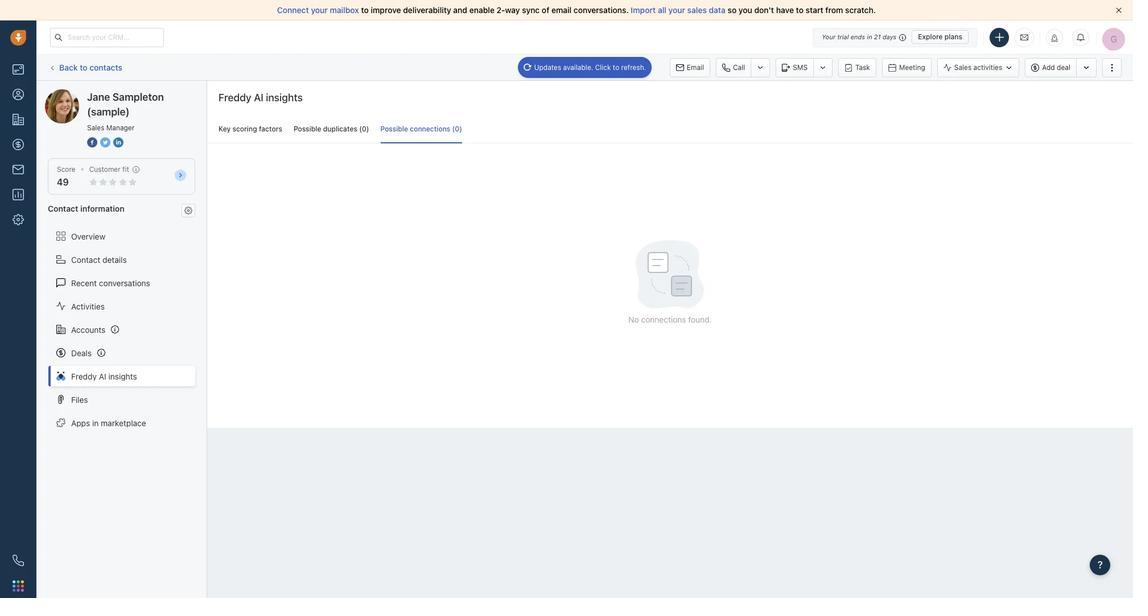 Task type: describe. For each thing, give the bounding box(es) containing it.
of
[[542, 5, 550, 15]]

apps
[[71, 418, 90, 428]]

twitter circled image
[[100, 137, 110, 149]]

possible duplicates (0) link
[[294, 115, 369, 144]]

add deal button
[[1026, 58, 1077, 77]]

email button
[[670, 58, 711, 77]]

to right mailbox
[[361, 5, 369, 15]]

contact information
[[48, 204, 125, 214]]

jane sampleton (sample)
[[68, 89, 161, 98]]

ends
[[851, 33, 866, 40]]

(sample) for jane sampleton (sample) sales manager
[[87, 106, 130, 118]]

meeting
[[900, 63, 926, 71]]

1 horizontal spatial freddy
[[219, 92, 251, 104]]

days
[[883, 33, 897, 40]]

key scoring factors link
[[219, 115, 282, 144]]

data
[[709, 5, 726, 15]]

1 vertical spatial in
[[92, 418, 99, 428]]

so
[[728, 5, 737, 15]]

possible connections (0) link
[[381, 115, 462, 144]]

task
[[856, 63, 870, 71]]

no connections found.
[[629, 315, 712, 325]]

back
[[59, 63, 78, 72]]

1 horizontal spatial sales
[[955, 63, 972, 72]]

call button
[[716, 58, 751, 77]]

Search your CRM... text field
[[50, 28, 164, 47]]

sales
[[688, 5, 707, 15]]

activities
[[71, 301, 105, 311]]

recent
[[71, 278, 97, 288]]

what's new image
[[1051, 34, 1059, 42]]

no
[[629, 315, 639, 325]]

possible for possible connections (0)
[[381, 125, 408, 133]]

found.
[[689, 315, 712, 325]]

conversations.
[[574, 5, 629, 15]]

refresh.
[[622, 63, 646, 71]]

0 vertical spatial insights
[[266, 92, 303, 104]]

mng settings image
[[184, 207, 192, 215]]

available.
[[563, 63, 593, 71]]

scoring
[[233, 125, 257, 133]]

49 button
[[57, 177, 69, 187]]

21
[[874, 33, 881, 40]]

connections for possible
[[410, 125, 451, 133]]

2 your from the left
[[669, 5, 686, 15]]

back to contacts
[[59, 63, 122, 72]]

way
[[505, 5, 520, 15]]

sms button
[[776, 58, 814, 77]]

activities
[[974, 63, 1003, 72]]

key scoring factors
[[219, 125, 282, 133]]

contact for contact details
[[71, 255, 100, 264]]

from
[[826, 5, 843, 15]]

conversations
[[99, 278, 150, 288]]

call link
[[716, 58, 751, 77]]

factors
[[259, 125, 282, 133]]

connections for no
[[641, 315, 686, 325]]

mailbox
[[330, 5, 359, 15]]

deliverability
[[403, 5, 451, 15]]

possible for possible duplicates (0)
[[294, 125, 321, 133]]

marketplace
[[101, 418, 146, 428]]

0 vertical spatial freddy ai insights
[[219, 92, 303, 104]]

accounts
[[71, 325, 106, 335]]

freshworks switcher image
[[13, 581, 24, 592]]

sync
[[522, 5, 540, 15]]

send email image
[[1021, 32, 1029, 42]]

0 horizontal spatial freddy
[[71, 372, 97, 381]]

add
[[1043, 63, 1055, 72]]

contact details
[[71, 255, 127, 264]]

contacts
[[90, 63, 122, 72]]

to right the back
[[80, 63, 87, 72]]

(sample) for jane sampleton (sample)
[[129, 89, 161, 98]]

facebook circled image
[[87, 137, 97, 149]]

key
[[219, 125, 231, 133]]

recent conversations
[[71, 278, 150, 288]]

apps in marketplace
[[71, 418, 146, 428]]

explore
[[918, 32, 943, 41]]

connect your mailbox link
[[277, 5, 361, 15]]

call
[[733, 63, 745, 71]]

customer fit
[[89, 165, 129, 174]]

deals
[[71, 348, 92, 358]]



Task type: locate. For each thing, give the bounding box(es) containing it.
in left 21 at the top of the page
[[867, 33, 873, 40]]

in right apps
[[92, 418, 99, 428]]

1 (0) from the left
[[359, 125, 369, 133]]

score
[[57, 165, 76, 174]]

1 horizontal spatial freddy ai insights
[[219, 92, 303, 104]]

enable
[[470, 5, 495, 15]]

score 49
[[57, 165, 76, 187]]

don't
[[755, 5, 774, 15]]

0 vertical spatial freddy
[[219, 92, 251, 104]]

1 horizontal spatial ai
[[254, 92, 264, 104]]

0 horizontal spatial sales
[[87, 124, 104, 132]]

0 horizontal spatial freddy ai insights
[[71, 372, 137, 381]]

overview
[[71, 231, 105, 241]]

details
[[103, 255, 127, 264]]

contact for contact information
[[48, 204, 78, 214]]

jane inside jane sampleton (sample) sales manager
[[87, 91, 110, 103]]

sales activities button
[[938, 58, 1026, 77], [938, 58, 1020, 77]]

1 vertical spatial (sample)
[[87, 106, 130, 118]]

start
[[806, 5, 824, 15]]

manager
[[106, 124, 135, 132]]

email
[[687, 63, 704, 71]]

linkedin circled image
[[113, 137, 124, 149]]

plans
[[945, 32, 963, 41]]

scratch.
[[846, 5, 876, 15]]

phone element
[[7, 549, 30, 572]]

jane sampleton (sample) sales manager
[[87, 91, 164, 132]]

your trial ends in 21 days
[[822, 33, 897, 40]]

1 possible from the left
[[294, 125, 321, 133]]

information
[[80, 204, 125, 214]]

0 vertical spatial connections
[[410, 125, 451, 133]]

49
[[57, 177, 69, 187]]

0 vertical spatial (sample)
[[129, 89, 161, 98]]

(0) inside possible connections (0) link
[[452, 125, 462, 133]]

connect
[[277, 5, 309, 15]]

updates available. click to refresh. link
[[518, 57, 652, 78]]

jane for jane sampleton (sample) sales manager
[[87, 91, 110, 103]]

ai
[[254, 92, 264, 104], [99, 372, 106, 381]]

sales activities
[[955, 63, 1003, 72]]

connections
[[410, 125, 451, 133], [641, 315, 686, 325]]

1 horizontal spatial connections
[[641, 315, 686, 325]]

1 horizontal spatial jane
[[87, 91, 110, 103]]

have
[[776, 5, 794, 15]]

ai up key scoring factors
[[254, 92, 264, 104]]

(sample)
[[129, 89, 161, 98], [87, 106, 130, 118]]

and
[[453, 5, 467, 15]]

sampleton for jane sampleton (sample)
[[87, 89, 127, 98]]

(0) inside the possible duplicates (0) link
[[359, 125, 369, 133]]

email
[[552, 5, 572, 15]]

insights up factors
[[266, 92, 303, 104]]

import
[[631, 5, 656, 15]]

your right all
[[669, 5, 686, 15]]

jane down 'contacts'
[[87, 91, 110, 103]]

2 possible from the left
[[381, 125, 408, 133]]

explore plans link
[[912, 30, 969, 44]]

1 horizontal spatial (0)
[[452, 125, 462, 133]]

(0)
[[359, 125, 369, 133], [452, 125, 462, 133]]

improve
[[371, 5, 401, 15]]

1 vertical spatial insights
[[108, 372, 137, 381]]

0 vertical spatial sales
[[955, 63, 972, 72]]

1 horizontal spatial your
[[669, 5, 686, 15]]

back to contacts link
[[48, 59, 123, 76]]

duplicates
[[323, 125, 357, 133]]

(0) for possible duplicates (0)
[[359, 125, 369, 133]]

meeting button
[[882, 58, 932, 77]]

sales up facebook circled icon
[[87, 124, 104, 132]]

your
[[311, 5, 328, 15], [669, 5, 686, 15]]

0 horizontal spatial your
[[311, 5, 328, 15]]

explore plans
[[918, 32, 963, 41]]

close image
[[1116, 7, 1122, 13]]

click
[[595, 63, 611, 71]]

updates available. click to refresh.
[[534, 63, 646, 71]]

possible connections (0)
[[381, 125, 462, 133]]

you
[[739, 5, 753, 15]]

to
[[361, 5, 369, 15], [796, 5, 804, 15], [80, 63, 87, 72], [613, 63, 620, 71]]

contact down 49 "button"
[[48, 204, 78, 214]]

phone image
[[13, 555, 24, 567]]

ai up apps in marketplace
[[99, 372, 106, 381]]

0 horizontal spatial possible
[[294, 125, 321, 133]]

sampleton inside jane sampleton (sample) sales manager
[[113, 91, 164, 103]]

insights up marketplace
[[108, 372, 137, 381]]

sales left 'activities'
[[955, 63, 972, 72]]

add deal
[[1043, 63, 1071, 72]]

1 your from the left
[[311, 5, 328, 15]]

1 vertical spatial freddy
[[71, 372, 97, 381]]

sampleton
[[87, 89, 127, 98], [113, 91, 164, 103]]

all
[[658, 5, 667, 15]]

sampleton up manager at the top of the page
[[113, 91, 164, 103]]

import all your sales data link
[[631, 5, 728, 15]]

0 horizontal spatial (0)
[[359, 125, 369, 133]]

sales
[[955, 63, 972, 72], [87, 124, 104, 132]]

connect your mailbox to improve deliverability and enable 2-way sync of email conversations. import all your sales data so you don't have to start from scratch.
[[277, 5, 876, 15]]

your left mailbox
[[311, 5, 328, 15]]

1 horizontal spatial possible
[[381, 125, 408, 133]]

freddy down deals
[[71, 372, 97, 381]]

freddy up scoring
[[219, 92, 251, 104]]

your
[[822, 33, 836, 40]]

(sample) inside jane sampleton (sample) sales manager
[[87, 106, 130, 118]]

possible left duplicates
[[294, 125, 321, 133]]

1 vertical spatial connections
[[641, 315, 686, 325]]

possible duplicates (0)
[[294, 125, 369, 133]]

0 vertical spatial contact
[[48, 204, 78, 214]]

0 horizontal spatial ai
[[99, 372, 106, 381]]

1 vertical spatial sales
[[87, 124, 104, 132]]

sampleton for jane sampleton (sample) sales manager
[[113, 91, 164, 103]]

fit
[[122, 165, 129, 174]]

freddy ai insights
[[219, 92, 303, 104], [71, 372, 137, 381]]

0 horizontal spatial connections
[[410, 125, 451, 133]]

to right click
[[613, 63, 620, 71]]

trial
[[838, 33, 849, 40]]

sampleton down 'contacts'
[[87, 89, 127, 98]]

possible
[[294, 125, 321, 133], [381, 125, 408, 133]]

files
[[71, 395, 88, 405]]

contact
[[48, 204, 78, 214], [71, 255, 100, 264]]

0 horizontal spatial in
[[92, 418, 99, 428]]

sales inside jane sampleton (sample) sales manager
[[87, 124, 104, 132]]

2 (0) from the left
[[452, 125, 462, 133]]

customer
[[89, 165, 121, 174]]

jane for jane sampleton (sample)
[[68, 89, 85, 98]]

deal
[[1057, 63, 1071, 72]]

jane down the back
[[68, 89, 85, 98]]

0 horizontal spatial jane
[[68, 89, 85, 98]]

possible right duplicates
[[381, 125, 408, 133]]

freddy
[[219, 92, 251, 104], [71, 372, 97, 381]]

contact up recent
[[71, 255, 100, 264]]

1 vertical spatial freddy ai insights
[[71, 372, 137, 381]]

0 horizontal spatial insights
[[108, 372, 137, 381]]

updates
[[534, 63, 561, 71]]

(sample) up manager at the top of the page
[[129, 89, 161, 98]]

jane
[[68, 89, 85, 98], [87, 91, 110, 103]]

(sample) down jane sampleton (sample)
[[87, 106, 130, 118]]

to left "start"
[[796, 5, 804, 15]]

freddy ai insights up factors
[[219, 92, 303, 104]]

0 vertical spatial in
[[867, 33, 873, 40]]

freddy ai insights down deals
[[71, 372, 137, 381]]

to inside 'link'
[[613, 63, 620, 71]]

(0) for possible connections (0)
[[452, 125, 462, 133]]

task button
[[839, 58, 877, 77]]

2-
[[497, 5, 505, 15]]

sms
[[793, 63, 808, 71]]

1 horizontal spatial in
[[867, 33, 873, 40]]

1 vertical spatial contact
[[71, 255, 100, 264]]

0 vertical spatial ai
[[254, 92, 264, 104]]

1 vertical spatial ai
[[99, 372, 106, 381]]

in
[[867, 33, 873, 40], [92, 418, 99, 428]]

1 horizontal spatial insights
[[266, 92, 303, 104]]



Task type: vqa. For each thing, say whether or not it's contained in the screenshot.
integrate
no



